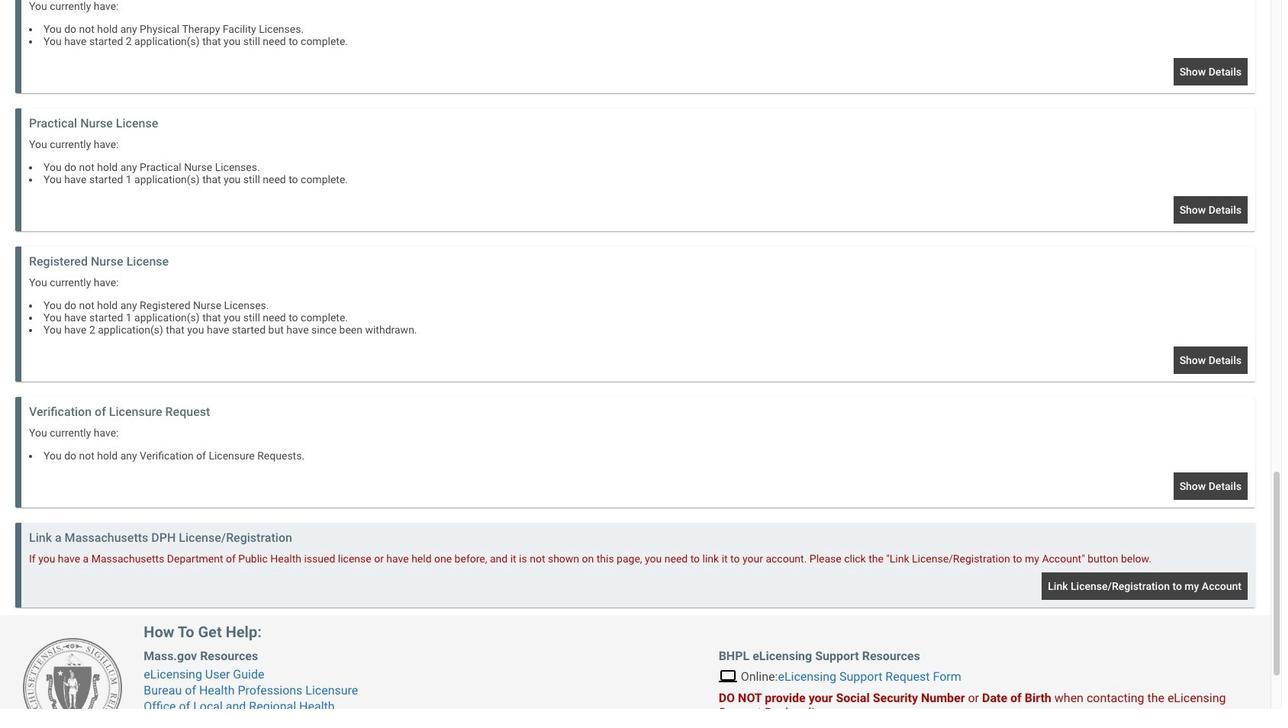 Task type: vqa. For each thing, say whether or not it's contained in the screenshot.
fifth 'option group' from the top
no



Task type: locate. For each thing, give the bounding box(es) containing it.
massachusetts state seal image
[[23, 638, 122, 709]]



